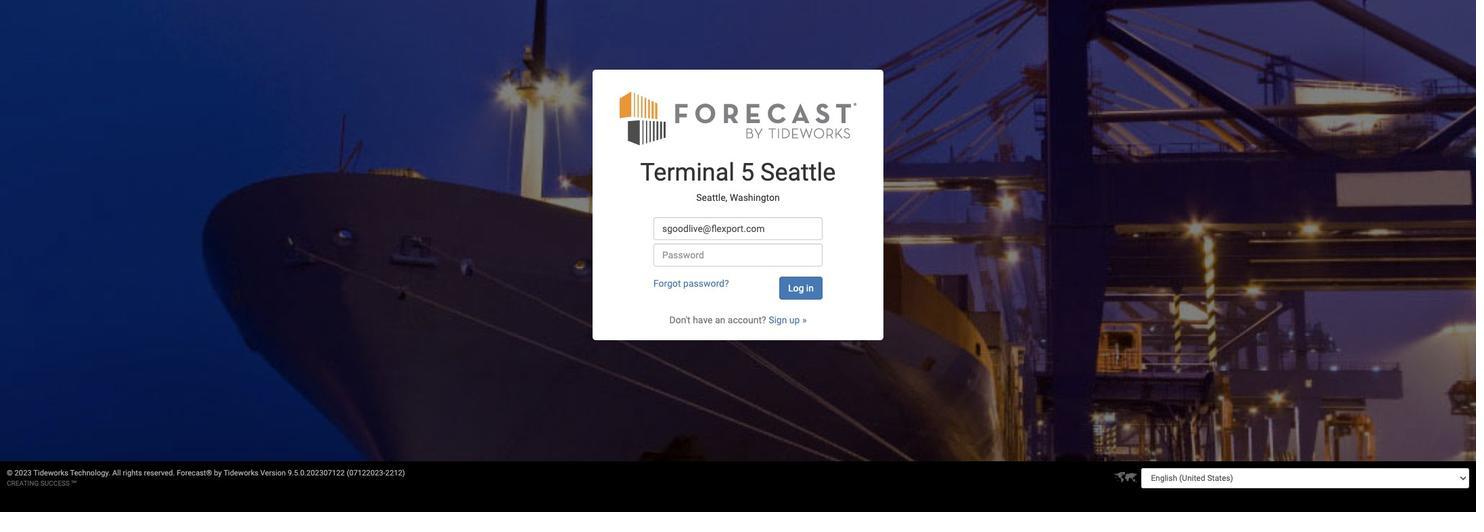 Task type: locate. For each thing, give the bounding box(es) containing it.
forgot password? log in
[[653, 278, 814, 293]]

creating
[[7, 480, 39, 487]]

sign
[[769, 314, 787, 325]]

password?
[[683, 278, 729, 289]]

log
[[788, 283, 804, 293]]

© 2023 tideworks technology. all rights reserved. forecast® by tideworks version 9.5.0.202307122 (07122023-2212) creating success ℠
[[7, 469, 405, 487]]

terminal 5 seattle seattle, washington
[[640, 158, 836, 203]]

reserved.
[[144, 469, 175, 478]]

don't
[[669, 314, 691, 325]]

©
[[7, 469, 13, 478]]

5
[[741, 158, 754, 187]]

rights
[[123, 469, 142, 478]]

℠
[[71, 480, 77, 487]]

version
[[260, 469, 286, 478]]

tideworks
[[33, 469, 68, 478], [223, 469, 258, 478]]

0 horizontal spatial tideworks
[[33, 469, 68, 478]]

2023
[[15, 469, 32, 478]]

forgot
[[653, 278, 681, 289]]

1 horizontal spatial tideworks
[[223, 469, 258, 478]]

tideworks right by
[[223, 469, 258, 478]]

technology.
[[70, 469, 110, 478]]

terminal
[[640, 158, 735, 187]]

tideworks up success on the bottom of the page
[[33, 469, 68, 478]]

washington
[[730, 192, 780, 203]]

1 tideworks from the left
[[33, 469, 68, 478]]



Task type: vqa. For each thing, say whether or not it's contained in the screenshot.
DIRECTIONS
no



Task type: describe. For each thing, give the bounding box(es) containing it.
2 tideworks from the left
[[223, 469, 258, 478]]

Email or username text field
[[653, 217, 823, 240]]

seattle
[[760, 158, 836, 187]]

in
[[806, 283, 814, 293]]

Password password field
[[653, 243, 823, 266]]

success
[[40, 480, 70, 487]]

log in button
[[779, 277, 823, 300]]

an
[[715, 314, 725, 325]]

by
[[214, 469, 222, 478]]

forecast® by tideworks image
[[620, 90, 856, 146]]

(07122023-
[[347, 469, 385, 478]]

forecast®
[[177, 469, 212, 478]]

have
[[693, 314, 713, 325]]

all
[[112, 469, 121, 478]]

sign up » link
[[769, 314, 807, 325]]

2212)
[[385, 469, 405, 478]]

»
[[802, 314, 807, 325]]

9.5.0.202307122
[[288, 469, 345, 478]]

up
[[789, 314, 800, 325]]

don't have an account? sign up »
[[669, 314, 807, 325]]

account?
[[728, 314, 766, 325]]

forgot password? link
[[653, 278, 729, 289]]

seattle,
[[696, 192, 727, 203]]



